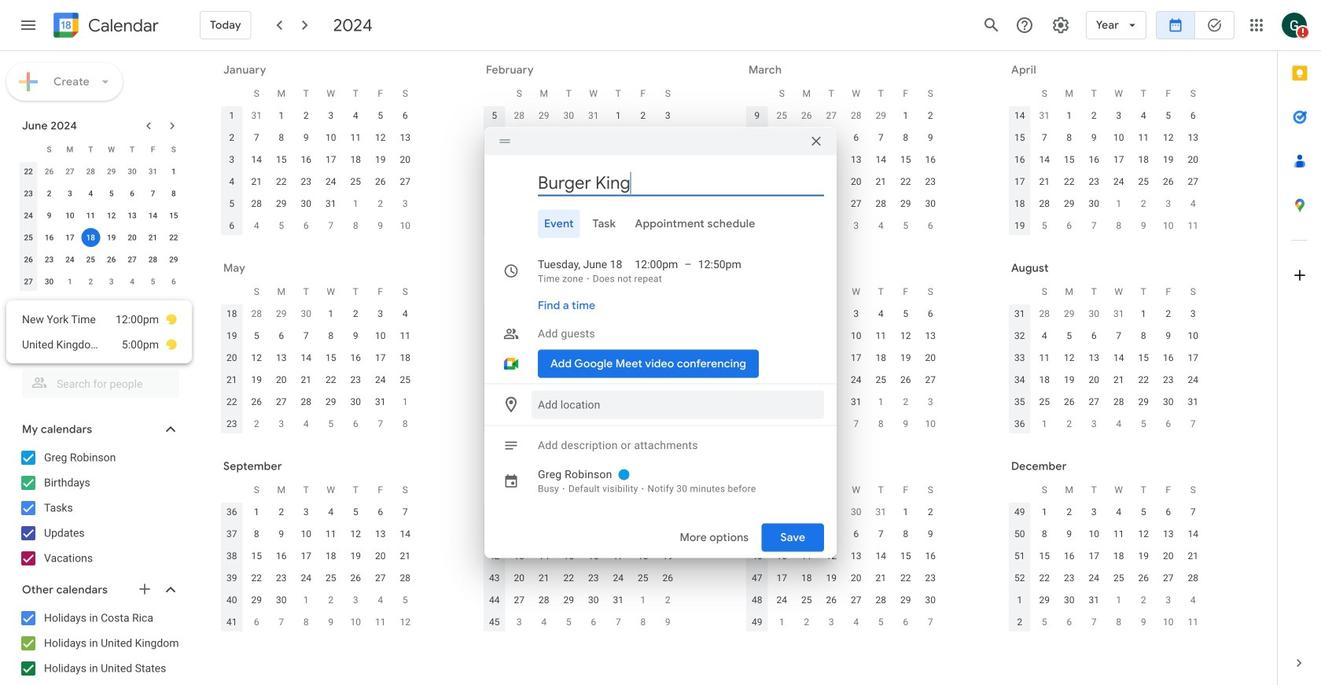 Task type: locate. For each thing, give the bounding box(es) containing it.
0 horizontal spatial 18, today element
[[81, 228, 100, 247]]

21 element up march 6 element
[[584, 172, 603, 191]]

may 27 element right week 22 row header
[[535, 304, 554, 323]]

january 1 element
[[1110, 591, 1129, 610]]

june 1 element
[[396, 393, 415, 411]]

25 element
[[346, 172, 365, 191], [1134, 172, 1153, 191], [510, 194, 529, 213], [797, 194, 816, 213], [81, 250, 100, 269], [396, 370, 415, 389], [872, 370, 891, 389], [559, 393, 578, 411], [1035, 393, 1054, 411], [322, 569, 340, 588], [634, 569, 653, 588], [1110, 569, 1129, 588], [797, 591, 816, 610]]

august 7 element
[[847, 415, 866, 433]]

column header for october grid
[[482, 479, 507, 501]]

february 1 element
[[346, 194, 365, 213]]

may 29 element down wednesday column header
[[584, 304, 603, 323]]

february 10 element
[[396, 216, 415, 235]]

1 horizontal spatial july 3 element
[[584, 415, 603, 433]]

18 element up august 1 element
[[872, 348, 891, 367]]

column header inside august grid
[[1008, 281, 1032, 303]]

may 29 element for the 14 element on top of add location text box at bottom
[[584, 304, 603, 323]]

1 vertical spatial may 27 element
[[535, 304, 554, 323]]

9 element inside november "grid"
[[921, 525, 940, 544]]

december 7 element
[[921, 613, 940, 632]]

15 element inside may grid
[[322, 348, 340, 367]]

february 3 element
[[396, 194, 415, 213]]

24 element inside february grid
[[659, 172, 677, 191]]

1 horizontal spatial week 10 row header
[[745, 127, 770, 149]]

21 element up october 5 element
[[396, 547, 415, 566]]

0 horizontal spatial july 1 element
[[61, 272, 79, 291]]

1 horizontal spatial may 28 element
[[559, 304, 578, 323]]

february 25 element
[[773, 106, 791, 125]]

january 5 element
[[1035, 613, 1054, 632]]

0 horizontal spatial week 10 row header
[[482, 215, 507, 237]]

may 27 element inside june grid
[[535, 304, 554, 323]]

1 vertical spatial tuesday column header
[[819, 479, 844, 501]]

row group inside the september grid
[[219, 501, 418, 633]]

1 vertical spatial july 1 element
[[535, 415, 554, 433]]

13 element up may 4 element
[[1184, 128, 1203, 147]]

0 vertical spatial may 27 element
[[61, 162, 79, 181]]

13 element up "january 3" element
[[1159, 525, 1178, 544]]

0 horizontal spatial may 29 element
[[102, 162, 121, 181]]

row group inside november "grid"
[[745, 501, 943, 633]]

18 element up december 2 element
[[797, 569, 816, 588]]

tuesday column header down april 2 element
[[819, 281, 844, 303]]

june 2024 grid
[[15, 138, 184, 293]]

january 8 element
[[1110, 613, 1129, 632]]

1 tuesday column header from the top
[[819, 281, 844, 303]]

18 element up june 1 element
[[396, 348, 415, 367]]

row group inside june grid
[[482, 303, 680, 435]]

july 6 element
[[164, 272, 183, 291], [659, 415, 677, 433]]

july 5 element for july 6 element corresponding to june grid
[[634, 415, 653, 433]]

None search field
[[0, 363, 195, 398]]

15 element
[[272, 150, 291, 169], [609, 150, 628, 169], [897, 150, 915, 169], [1060, 150, 1079, 169], [164, 206, 183, 225], [322, 348, 340, 367], [659, 348, 677, 367], [1134, 348, 1153, 367], [247, 547, 266, 566], [559, 547, 578, 566], [897, 547, 915, 566], [1035, 547, 1054, 566]]

13 element up october 4 "element"
[[371, 525, 390, 544]]

21 element up september 4 element
[[1110, 370, 1129, 389]]

may 29 element left 'may 30' element
[[102, 162, 121, 181]]

7 element
[[247, 128, 266, 147], [584, 128, 603, 147], [872, 128, 891, 147], [1035, 128, 1054, 147], [144, 184, 162, 203], [297, 326, 316, 345], [634, 326, 653, 345], [1110, 326, 1129, 345], [396, 503, 415, 522], [1184, 503, 1203, 522], [872, 525, 891, 544]]

14 element down october 31 element
[[872, 547, 891, 566]]

march 8 element
[[634, 216, 653, 235]]

october 12 element
[[396, 613, 415, 632]]

column header for june grid
[[482, 281, 507, 303]]

column header for february grid
[[482, 83, 507, 105]]

18 element
[[346, 150, 365, 169], [1134, 150, 1153, 169], [510, 172, 529, 191], [797, 172, 816, 191], [396, 348, 415, 367], [872, 348, 891, 367], [1035, 370, 1054, 389], [322, 547, 340, 566], [634, 547, 653, 566], [1110, 547, 1129, 566], [797, 569, 816, 588]]

column header inside the september grid
[[219, 479, 244, 501]]

thursday column header
[[606, 281, 631, 303]]

row group inside "december" grid
[[1008, 501, 1206, 633]]

row group inside may grid
[[219, 303, 418, 435]]

august 9 element
[[897, 415, 915, 433]]

list
[[6, 300, 192, 363]]

row group inside june 2024 grid
[[18, 160, 184, 293]]

october 4 element
[[371, 591, 390, 610]]

20 element up "january 3" element
[[1159, 547, 1178, 566]]

july 5 element
[[144, 272, 162, 291], [634, 415, 653, 433]]

13 element up february 3 "element"
[[396, 128, 415, 147]]

june 7 element
[[371, 415, 390, 433]]

may 27 element
[[61, 162, 79, 181], [535, 304, 554, 323]]

row group inside january grid
[[219, 105, 418, 237]]

column header inside november "grid"
[[745, 479, 770, 501]]

21 element up december 5 element
[[872, 569, 891, 588]]

column header inside june 2024 grid
[[18, 138, 39, 160]]

may 26 element
[[40, 162, 59, 181], [510, 304, 529, 323]]

april 3 element
[[847, 216, 866, 235]]

9 element inside january grid
[[297, 128, 316, 147]]

1 vertical spatial july 6 element
[[659, 415, 677, 433]]

column header inside october grid
[[482, 479, 507, 501]]

december 3 element
[[822, 613, 841, 632]]

row group for column header in "december" grid
[[1008, 501, 1206, 633]]

6 element inside "december" grid
[[1159, 503, 1178, 522]]

18 element up the january 1 element
[[1110, 547, 1129, 566]]

december 1 element
[[773, 613, 791, 632]]

tab list
[[1278, 51, 1321, 641], [497, 210, 824, 238]]

31 element up november 7 element
[[609, 591, 628, 610]]

16 element
[[297, 150, 316, 169], [634, 150, 653, 169], [921, 150, 940, 169], [1085, 150, 1104, 169], [40, 228, 59, 247], [346, 348, 365, 367], [822, 348, 841, 367], [1159, 348, 1178, 367], [510, 370, 529, 389], [272, 547, 291, 566], [584, 547, 603, 566], [921, 547, 940, 566], [1060, 547, 1079, 566]]

cell inside june 2024 grid
[[80, 227, 101, 249]]

1 vertical spatial week 10 row header
[[482, 215, 507, 237]]

column header inside "december" grid
[[1008, 479, 1032, 501]]

1 vertical spatial may 26 element
[[510, 304, 529, 323]]

january 30 element
[[559, 106, 578, 125]]

1 horizontal spatial july 1 element
[[535, 415, 554, 433]]

may 26 element for june 2024 grid
[[40, 162, 59, 181]]

row group for column header in april grid
[[1008, 105, 1206, 237]]

0 vertical spatial tuesday column header
[[819, 281, 844, 303]]

15 element inside february grid
[[609, 150, 628, 169]]

30 element inside october grid
[[584, 591, 603, 610]]

may 5 element
[[1035, 216, 1054, 235]]

21 element up november 4 element
[[535, 569, 554, 588]]

column header inside april grid
[[1008, 83, 1032, 105]]

row group inside february grid
[[482, 105, 680, 237]]

may 27 element inside june 2024 grid
[[61, 162, 79, 181]]

14 element up november 4 element
[[535, 547, 554, 566]]

2 element
[[297, 106, 316, 125], [634, 106, 653, 125], [921, 106, 940, 125], [1085, 106, 1104, 125], [40, 184, 59, 203], [346, 304, 365, 323], [822, 304, 841, 323], [1159, 304, 1178, 323], [510, 326, 529, 345], [272, 503, 291, 522], [921, 503, 940, 522], [1060, 503, 1079, 522]]

row group inside august grid
[[1008, 303, 1206, 435]]

november 3 element
[[510, 613, 529, 632]]

21 element up june 4 element
[[297, 370, 316, 389]]

20 element up june 3 element
[[272, 370, 291, 389]]

13 element down october 30 element
[[847, 547, 866, 566]]

9 element inside may grid
[[346, 326, 365, 345]]

1 horizontal spatial may 26 element
[[510, 304, 529, 323]]

6 element inside february grid
[[559, 128, 578, 147]]

july 6 element for june 2024 grid
[[164, 272, 183, 291]]

may 28 element right week 22 row header
[[559, 304, 578, 323]]

1 vertical spatial may 28 element
[[559, 304, 578, 323]]

1 vertical spatial july 3 element
[[584, 415, 603, 433]]

week 40 row header
[[482, 501, 507, 523]]

14 element up january 4 element
[[1184, 525, 1203, 544]]

11 element
[[346, 128, 365, 147], [1134, 128, 1153, 147], [510, 150, 529, 169], [797, 150, 816, 169], [81, 206, 100, 225], [396, 326, 415, 345], [872, 326, 891, 345], [559, 348, 578, 367], [1035, 348, 1054, 367], [322, 525, 340, 544], [1110, 525, 1129, 544], [797, 547, 816, 566]]

18 element up may 2 element
[[1134, 150, 1153, 169]]

may 4 element
[[1184, 194, 1203, 213]]

december grid
[[1004, 479, 1206, 633]]

april 6 element
[[921, 216, 940, 235]]

18 element up february 1 element
[[346, 150, 365, 169]]

row group inside april grid
[[1008, 105, 1206, 237]]

may 27 element left 'may 30' element
[[61, 162, 79, 181]]

21 element down may 31 element
[[144, 228, 162, 247]]

18, today element for cell inside june 2024 grid
[[81, 228, 100, 247]]

column header inside march grid
[[745, 83, 770, 105]]

row group for column header within the august grid
[[1008, 303, 1206, 435]]

14 element down april 30 element
[[297, 348, 316, 367]]

week 12 row header
[[745, 171, 770, 193]]

july 3 element for 20 element below 'may 30' element's july 4 element
[[102, 272, 121, 291]]

20 element
[[396, 150, 415, 169], [1184, 150, 1203, 169], [559, 172, 578, 191], [847, 172, 866, 191], [123, 228, 142, 247], [921, 348, 940, 367], [272, 370, 291, 389], [609, 370, 628, 389], [1085, 370, 1104, 389], [371, 547, 390, 566], [1159, 547, 1178, 566], [510, 569, 529, 588], [847, 569, 866, 588]]

march 4 element
[[535, 216, 554, 235]]

10 element
[[322, 128, 340, 147], [659, 128, 677, 147], [1110, 128, 1129, 147], [773, 150, 791, 169], [61, 206, 79, 225], [371, 326, 390, 345], [847, 326, 866, 345], [1184, 326, 1203, 345], [535, 348, 554, 367], [297, 525, 316, 544], [1085, 525, 1104, 544], [773, 547, 791, 566]]

column header inside may grid
[[219, 281, 244, 303]]

april grid
[[1004, 83, 1206, 237]]

20 element up october 4 "element"
[[371, 547, 390, 566]]

row group for column header inside january grid
[[219, 105, 418, 237]]

september 3 element
[[1085, 415, 1104, 433]]

0 horizontal spatial july 5 element
[[144, 272, 162, 291]]

tuesday column header
[[819, 281, 844, 303], [819, 479, 844, 501]]

1 horizontal spatial may 27 element
[[535, 304, 554, 323]]

28 element
[[247, 194, 266, 213], [584, 194, 603, 213], [872, 194, 891, 213], [1035, 194, 1054, 213], [144, 250, 162, 269], [297, 393, 316, 411], [634, 393, 653, 411], [773, 393, 791, 411], [1110, 393, 1129, 411], [396, 569, 415, 588], [1184, 569, 1203, 588], [535, 591, 554, 610], [872, 591, 891, 610]]

february 5 element
[[272, 216, 291, 235]]

may 7 element
[[1085, 216, 1104, 235]]

week 10 row header up week 12 row header
[[745, 127, 770, 149]]

may 28 element for may 27 element within the june 2024 grid
[[81, 162, 100, 181]]

20 element up april 3 element
[[847, 172, 866, 191]]

0 horizontal spatial july 6 element
[[164, 272, 183, 291]]

1 horizontal spatial 18, today element
[[559, 370, 578, 389]]

23 element
[[297, 172, 316, 191], [634, 172, 653, 191], [921, 172, 940, 191], [1085, 172, 1104, 191], [40, 250, 59, 269], [346, 370, 365, 389], [822, 370, 841, 389], [1159, 370, 1178, 389], [510, 393, 529, 411], [272, 569, 291, 588], [584, 569, 603, 588], [921, 569, 940, 588], [1060, 569, 1079, 588]]

0 vertical spatial july 3 element
[[102, 272, 121, 291]]

column header inside february grid
[[482, 83, 507, 105]]

13 element up august 3 element
[[921, 326, 940, 345]]

0 vertical spatial july 2 element
[[81, 272, 100, 291]]

cell inside june grid
[[557, 369, 581, 391]]

1 list item from the top
[[22, 307, 178, 332]]

14 element
[[247, 150, 266, 169], [584, 150, 603, 169], [872, 150, 891, 169], [1035, 150, 1054, 169], [144, 206, 162, 225], [297, 348, 316, 367], [634, 348, 653, 367], [1110, 348, 1129, 367], [396, 525, 415, 544], [1184, 525, 1203, 544], [535, 547, 554, 566], [872, 547, 891, 566]]

tuesday column header up october 29 element
[[819, 479, 844, 501]]

0 horizontal spatial may 26 element
[[40, 162, 59, 181]]

28 element inside june grid
[[634, 393, 653, 411]]

november 6 element
[[584, 613, 603, 632]]

18 element inside 'july' grid
[[872, 348, 891, 367]]

august grid
[[1004, 281, 1206, 435]]

week 10 row header down the week 8 row header
[[482, 215, 507, 237]]

20 element up add location text box at bottom
[[609, 370, 628, 389]]

24 element inside may grid
[[371, 370, 390, 389]]

july 2 element for july 1 element related to cell within june grid
[[559, 415, 578, 433]]

cell inside february grid
[[507, 215, 532, 237]]

0 vertical spatial 18, today element
[[81, 228, 100, 247]]

0 vertical spatial may 29 element
[[102, 162, 121, 181]]

column header for august grid
[[1008, 281, 1032, 303]]

24 element inside january grid
[[322, 172, 340, 191]]

6 element inside june 2024 grid
[[123, 184, 142, 203]]

18 element right the week 8 row header
[[510, 172, 529, 191]]

may 29 element
[[102, 162, 121, 181], [584, 304, 603, 323]]

18 element up november 1 element
[[634, 547, 653, 566]]

april 2 element
[[822, 216, 841, 235]]

column header inside january grid
[[219, 83, 244, 105]]

january 29 element
[[535, 106, 554, 125]]

24 element inside 'july' grid
[[847, 370, 866, 389]]

march 6 element
[[584, 216, 603, 235]]

column header for the september grid
[[219, 479, 244, 501]]

row group inside october grid
[[482, 501, 680, 633]]

1 horizontal spatial july 2 element
[[559, 415, 578, 433]]

may 11 element
[[1184, 216, 1203, 235]]

july 2 element
[[81, 272, 100, 291], [559, 415, 578, 433]]

main drawer image
[[19, 16, 38, 35]]

0 vertical spatial july 6 element
[[164, 272, 183, 291]]

0 vertical spatial july 5 element
[[144, 272, 162, 291]]

31 element up september 7 element in the right bottom of the page
[[1184, 393, 1203, 411]]

1 vertical spatial 18, today element
[[559, 370, 578, 389]]

24 element inside november "grid"
[[773, 591, 791, 610]]

may 28 element left 'may 30' element
[[81, 162, 100, 181]]

1 horizontal spatial july 5 element
[[634, 415, 653, 433]]

9 element inside june 2024 grid
[[40, 206, 59, 225]]

6 element inside march grid
[[847, 128, 866, 147]]

cell
[[507, 215, 532, 237], [80, 227, 101, 249], [557, 369, 581, 391], [656, 523, 680, 545]]

0 horizontal spatial may 28 element
[[81, 162, 100, 181]]

march 9 element
[[659, 216, 677, 235]]

14 element down january 31 element
[[584, 150, 603, 169]]

13 element
[[396, 128, 415, 147], [1184, 128, 1203, 147], [559, 150, 578, 169], [847, 150, 866, 169], [123, 206, 142, 225], [921, 326, 940, 345], [272, 348, 291, 367], [609, 348, 628, 367], [1085, 348, 1104, 367], [371, 525, 390, 544], [1159, 525, 1178, 544], [510, 547, 529, 566], [847, 547, 866, 566]]

20 element up february 3 "element"
[[396, 150, 415, 169]]

heading
[[85, 16, 159, 35]]

column header for may grid on the left of the page
[[219, 281, 244, 303]]

0 horizontal spatial july 4 element
[[123, 272, 142, 291]]

18 element inside april grid
[[1134, 150, 1153, 169]]

1 vertical spatial july 5 element
[[634, 415, 653, 433]]

july 1 element for cell within june grid
[[535, 415, 554, 433]]

july 3 element for 20 element on top of add location text box at bottom's july 4 element
[[584, 415, 603, 433]]

april 5 element
[[897, 216, 915, 235]]

15 element inside june 2024 grid
[[164, 206, 183, 225]]

may 1 element
[[1110, 194, 1129, 213]]

0 horizontal spatial may 27 element
[[61, 162, 79, 181]]

1 horizontal spatial july 4 element
[[609, 415, 628, 433]]

row group for column header in the september grid
[[219, 501, 418, 633]]

21 element up january 4 element
[[1184, 547, 1203, 566]]

2 tuesday column header from the top
[[819, 479, 844, 501]]

1 horizontal spatial july 6 element
[[659, 415, 677, 433]]

week 10 row header
[[745, 127, 770, 149], [482, 215, 507, 237]]

october 8 element
[[297, 613, 316, 632]]

0 vertical spatial july 4 element
[[123, 272, 142, 291]]

row group for column header in november "grid"
[[745, 501, 943, 633]]

june 5 element
[[322, 415, 340, 433]]

26 element
[[371, 172, 390, 191], [1159, 172, 1178, 191], [535, 194, 554, 213], [822, 194, 841, 213], [102, 250, 121, 269], [897, 370, 915, 389], [247, 393, 266, 411], [584, 393, 603, 411], [1060, 393, 1079, 411], [346, 569, 365, 588], [659, 569, 677, 588], [1134, 569, 1153, 588], [822, 591, 841, 610]]

0 vertical spatial may 26 element
[[40, 162, 59, 181]]

21 element up august 4 element
[[773, 370, 791, 389]]

1 vertical spatial july 2 element
[[559, 415, 578, 433]]

24 element inside march grid
[[773, 194, 791, 213]]

1 vertical spatial july 4 element
[[609, 415, 628, 433]]

february grid
[[479, 83, 680, 237]]

24 element inside august grid
[[1184, 370, 1203, 389]]

0 horizontal spatial july 2 element
[[81, 272, 100, 291]]

may 29 element for the 14 element under may 31 element
[[102, 162, 121, 181]]

0 horizontal spatial july 3 element
[[102, 272, 121, 291]]

october 27 element
[[773, 503, 791, 522]]

row group inside march grid
[[745, 105, 943, 237]]

column header for april grid
[[1008, 83, 1032, 105]]

row
[[219, 83, 418, 105], [482, 83, 680, 105], [745, 83, 943, 105], [1008, 83, 1206, 105], [219, 105, 418, 127], [482, 105, 680, 127], [745, 105, 943, 127], [1008, 105, 1206, 127], [219, 127, 418, 149], [482, 127, 680, 149], [745, 127, 943, 149], [1008, 127, 1206, 149], [18, 138, 184, 160], [219, 149, 418, 171], [482, 149, 680, 171], [745, 149, 943, 171], [1008, 149, 1206, 171], [18, 160, 184, 182], [219, 171, 418, 193], [482, 171, 680, 193], [745, 171, 943, 193], [1008, 171, 1206, 193], [18, 182, 184, 205], [219, 193, 418, 215], [482, 193, 680, 215], [745, 193, 943, 215], [1008, 193, 1206, 215], [18, 205, 184, 227], [219, 215, 418, 237], [482, 215, 680, 237], [745, 215, 943, 237], [1008, 215, 1206, 237], [18, 227, 184, 249], [18, 249, 184, 271], [18, 271, 184, 293], [219, 281, 418, 303], [482, 281, 680, 303], [745, 281, 943, 303], [1008, 281, 1206, 303], [219, 303, 418, 325], [482, 303, 680, 325], [745, 303, 943, 325], [1008, 303, 1206, 325], [219, 325, 418, 347], [482, 325, 680, 347], [745, 325, 943, 347], [1008, 325, 1206, 347], [219, 347, 418, 369], [482, 347, 680, 369], [745, 347, 943, 369], [1008, 347, 1206, 369], [219, 369, 418, 391], [482, 369, 680, 391], [745, 369, 943, 391], [1008, 369, 1206, 391], [219, 391, 418, 413], [482, 391, 680, 413], [745, 391, 943, 413], [1008, 391, 1206, 413], [219, 413, 418, 435], [482, 413, 680, 435], [745, 413, 943, 435], [1008, 413, 1206, 435], [219, 479, 418, 501], [482, 479, 680, 501], [745, 479, 943, 501], [1008, 479, 1206, 501], [219, 501, 418, 523], [482, 501, 680, 523], [745, 501, 943, 523], [1008, 501, 1206, 523], [219, 523, 418, 545], [482, 523, 680, 545], [745, 523, 943, 545], [1008, 523, 1206, 545], [219, 545, 418, 567], [482, 545, 680, 567], [745, 545, 943, 567], [1008, 545, 1206, 567], [219, 567, 418, 589], [482, 567, 680, 589], [745, 567, 943, 589], [1008, 567, 1206, 589], [219, 589, 418, 611], [482, 589, 680, 611], [745, 589, 943, 611], [1008, 589, 1206, 611], [219, 611, 418, 633], [482, 611, 680, 633], [745, 611, 943, 633], [1008, 611, 1206, 633]]

14 element down may 31 element
[[144, 206, 162, 225]]

may 9 element
[[1134, 216, 1153, 235]]

saturday column header
[[656, 281, 680, 303]]

20 element up december 4 element on the right of page
[[847, 569, 866, 588]]

1 vertical spatial may 29 element
[[584, 304, 603, 323]]

0 vertical spatial week 10 row header
[[745, 127, 770, 149]]

24 element inside "december" grid
[[1085, 569, 1104, 588]]

1 horizontal spatial may 29 element
[[584, 304, 603, 323]]

row group for tuesday 'column header' in 'july' grid
[[745, 303, 943, 435]]

row group inside 'july' grid
[[745, 303, 943, 435]]

february 26 element
[[797, 106, 816, 125]]

0 vertical spatial may 28 element
[[81, 162, 100, 181]]

0 vertical spatial july 1 element
[[61, 272, 79, 291]]

20 element up november 3 element
[[510, 569, 529, 588]]

18 element inside january grid
[[346, 150, 365, 169]]

14 element down december 31 element
[[247, 150, 266, 169]]

week 9 row header
[[482, 193, 507, 215]]

week 10 row header for march 6 element
[[482, 215, 507, 237]]



Task type: describe. For each thing, give the bounding box(es) containing it.
september 5 element
[[1134, 415, 1153, 433]]

tuesday column header inside 'july' grid
[[819, 281, 844, 303]]

october 3 element
[[346, 591, 365, 610]]

9 element inside june grid
[[510, 348, 529, 367]]

june 8 element
[[396, 415, 415, 433]]

august 1 element
[[872, 393, 891, 411]]

may 30 element
[[123, 162, 142, 181]]

14 element up october 5 element
[[396, 525, 415, 544]]

31 element up the august 7 element on the bottom of the page
[[847, 393, 866, 411]]

week 22 row header
[[482, 303, 507, 325]]

april 28 element
[[247, 304, 266, 323]]

18 element up "september 1" element
[[1035, 370, 1054, 389]]

cell inside october grid
[[656, 523, 680, 545]]

november 5 element
[[559, 613, 578, 632]]

add other calendars image
[[137, 581, 153, 597]]

14 element down july 31 element
[[1110, 348, 1129, 367]]

march 7 element
[[609, 216, 628, 235]]

31 element up january 7 element
[[1085, 591, 1104, 610]]

march 5 element
[[559, 216, 578, 235]]

24 element inside june grid
[[535, 393, 554, 411]]

february 9 element
[[371, 216, 390, 235]]

january 31 element
[[584, 106, 603, 125]]

july grid
[[742, 281, 943, 435]]

row group for column header inside march grid
[[745, 105, 943, 237]]

13 element down february 28 element
[[847, 150, 866, 169]]

july 1 element for cell inside june 2024 grid
[[61, 272, 79, 291]]

week 41 row header
[[482, 523, 507, 545]]

october 1 element
[[297, 591, 316, 610]]

15 element inside march grid
[[897, 150, 915, 169]]

march grid
[[742, 83, 943, 237]]

week 27 row header
[[745, 303, 770, 325]]

sunday column header
[[507, 281, 532, 303]]

column header for march grid
[[745, 83, 770, 105]]

september 6 element
[[1159, 415, 1178, 433]]

tuesday column header inside november "grid"
[[819, 479, 844, 501]]

september 7 element
[[1184, 415, 1203, 433]]

6 element inside may grid
[[272, 326, 291, 345]]

13 element down 'may 30' element
[[123, 206, 142, 225]]

july 28 element
[[1035, 304, 1054, 323]]

13 element inside 'july' grid
[[921, 326, 940, 345]]

may 2 element
[[1134, 194, 1153, 213]]

other calendars list
[[3, 606, 195, 681]]

december 6 element
[[897, 613, 915, 632]]

21 element up may 5 element
[[1035, 172, 1054, 191]]

2 list item from the top
[[22, 332, 178, 357]]

october 29 element
[[822, 503, 841, 522]]

21 element up february 4 "element"
[[247, 172, 266, 191]]

18, today element for cell within june grid
[[559, 370, 578, 389]]

20 element up may 4 element
[[1184, 150, 1203, 169]]

20 element up august 3 element
[[921, 348, 940, 367]]

20 element up september 3 element at right
[[1085, 370, 1104, 389]]

31 element up june 7 element
[[371, 393, 390, 411]]

13 element down april 29 element
[[272, 348, 291, 367]]

calendar element
[[50, 9, 159, 44]]

24 element inside april grid
[[1110, 172, 1129, 191]]

week 26 row header
[[482, 391, 507, 413]]

0 horizontal spatial tab list
[[497, 210, 824, 238]]

Search for people text field
[[31, 370, 170, 398]]

week 8 row header
[[482, 171, 507, 193]]

february 4 element
[[247, 216, 266, 235]]

24 element inside october grid
[[609, 569, 628, 588]]

february 8 element
[[346, 216, 365, 235]]

february 6 element
[[297, 216, 316, 235]]

settings menu image
[[1051, 16, 1070, 35]]

may 27 element for june 2024 grid may 26 element
[[61, 162, 79, 181]]

october 7 element
[[272, 613, 291, 632]]

july 30 element
[[1085, 304, 1104, 323]]

21 element up add location text box at bottom
[[634, 370, 653, 389]]

row group for column header in the june 2024 grid
[[18, 160, 184, 293]]

september 1 element
[[1035, 415, 1054, 433]]

to element
[[685, 257, 692, 273]]

august 2 element
[[897, 393, 915, 411]]

january 2 element
[[1134, 591, 1153, 610]]

13 element down january 30 element
[[559, 150, 578, 169]]

october 31 element
[[872, 503, 891, 522]]

13 element down july 30 element
[[1085, 348, 1104, 367]]

july 4 element for 20 element below 'may 30' element
[[123, 272, 142, 291]]

24 element inside the september grid
[[297, 569, 316, 588]]

july 5 element for july 6 element for june 2024 grid
[[144, 272, 162, 291]]

january 6 element
[[1060, 613, 1079, 632]]

january 4 element
[[1184, 591, 1203, 610]]

october 6 element
[[247, 613, 266, 632]]

may 28 element for may 27 element inside the june grid
[[559, 304, 578, 323]]

november 4 element
[[535, 613, 554, 632]]

my calendars list
[[3, 445, 195, 571]]

june 6 element
[[346, 415, 365, 433]]

september 4 element
[[1110, 415, 1129, 433]]

may grid
[[216, 281, 418, 435]]

february 7 element
[[322, 216, 340, 235]]

15 element inside june grid
[[659, 348, 677, 367]]

april 29 element
[[272, 304, 291, 323]]

february 2 element
[[371, 194, 390, 213]]

october 5 element
[[396, 591, 415, 610]]

june 3 element
[[272, 415, 291, 433]]

august 4 element
[[773, 415, 791, 433]]

march 2 element
[[659, 194, 677, 213]]

october 2 element
[[322, 591, 340, 610]]

november 1 element
[[634, 591, 653, 610]]

20 element down 'may 30' element
[[123, 228, 142, 247]]

january 10 element
[[1159, 613, 1178, 632]]

december 4 element
[[847, 613, 866, 632]]

column header for june 2024 grid
[[18, 138, 39, 160]]

column header for november "grid"
[[745, 479, 770, 501]]

15 element inside august grid
[[1134, 348, 1153, 367]]

20 element up march 5 element
[[559, 172, 578, 191]]

24 element inside grid
[[61, 250, 79, 269]]

9 element inside august grid
[[1159, 326, 1178, 345]]

13 element up november 3 element
[[510, 547, 529, 566]]

14 element up add location text box at bottom
[[634, 348, 653, 367]]

row group for column header within the february grid
[[482, 105, 680, 237]]

18 element right week 12 row header
[[797, 172, 816, 191]]

february 28 element
[[847, 106, 866, 125]]

column header for "december" grid on the right
[[1008, 479, 1032, 501]]

october 10 element
[[346, 613, 365, 632]]

july 31 element
[[1110, 304, 1129, 323]]

may 6 element
[[1060, 216, 1079, 235]]

april 4 element
[[872, 216, 891, 235]]

july 4 element for 20 element on top of add location text box at bottom
[[609, 415, 628, 433]]

september grid
[[216, 479, 418, 633]]

Add location text field
[[538, 391, 818, 419]]

18 element up "october 2" element
[[322, 547, 340, 566]]

row group for column header associated with june grid
[[482, 303, 680, 435]]

june 2 element
[[247, 415, 266, 433]]

january 11 element
[[1184, 613, 1203, 632]]

Add title text field
[[538, 171, 824, 195]]

october 9 element
[[322, 613, 340, 632]]

13 element down thursday column header
[[609, 348, 628, 367]]

6 element inside august grid
[[1085, 326, 1104, 345]]

18 element inside november "grid"
[[797, 569, 816, 588]]

november grid
[[742, 479, 943, 633]]

9 element inside the september grid
[[272, 525, 291, 544]]

may 3 element
[[1159, 194, 1178, 213]]

row group for column header in the may grid
[[219, 303, 418, 435]]

january grid
[[216, 83, 418, 237]]

october 28 element
[[797, 503, 816, 522]]

9 element inside "december" grid
[[1060, 525, 1079, 544]]

march 31 element
[[1035, 106, 1054, 125]]

21 element up april 4 element
[[872, 172, 891, 191]]

august 8 element
[[872, 415, 891, 433]]

may 26 element for june grid
[[510, 304, 529, 323]]

january 28 element
[[510, 106, 529, 125]]

july 6 element for june grid
[[659, 415, 677, 433]]

6 element inside june grid
[[609, 326, 628, 345]]

september 2 element
[[1060, 415, 1079, 433]]

column header for january grid
[[219, 83, 244, 105]]

july 2 element for july 1 element corresponding to cell inside june 2024 grid
[[81, 272, 100, 291]]

15 element inside january grid
[[272, 150, 291, 169]]

6 element inside november "grid"
[[847, 525, 866, 544]]

december 5 element
[[872, 613, 891, 632]]

14 element down february 29 element
[[872, 150, 891, 169]]

february 27 element
[[822, 106, 841, 125]]

1 horizontal spatial tab list
[[1278, 51, 1321, 641]]

may 27 element for may 26 element for june grid
[[535, 304, 554, 323]]

14 element down march 31 element
[[1035, 150, 1054, 169]]

31 element up 'february 7' element
[[322, 194, 340, 213]]

heading inside calendar element
[[85, 16, 159, 35]]

week 10 row header for the 6 "element" in the march grid
[[745, 127, 770, 149]]

18 element inside february grid
[[510, 172, 529, 191]]

week 24 row header
[[482, 347, 507, 369]]

row group for column header within october grid
[[482, 501, 680, 633]]

9 element inside february grid
[[634, 128, 653, 147]]

9 element inside april grid
[[1085, 128, 1104, 147]]

october grid
[[479, 479, 680, 633]]

august 3 element
[[921, 393, 940, 411]]



Task type: vqa. For each thing, say whether or not it's contained in the screenshot.
column header for June 2024 grid
yes



